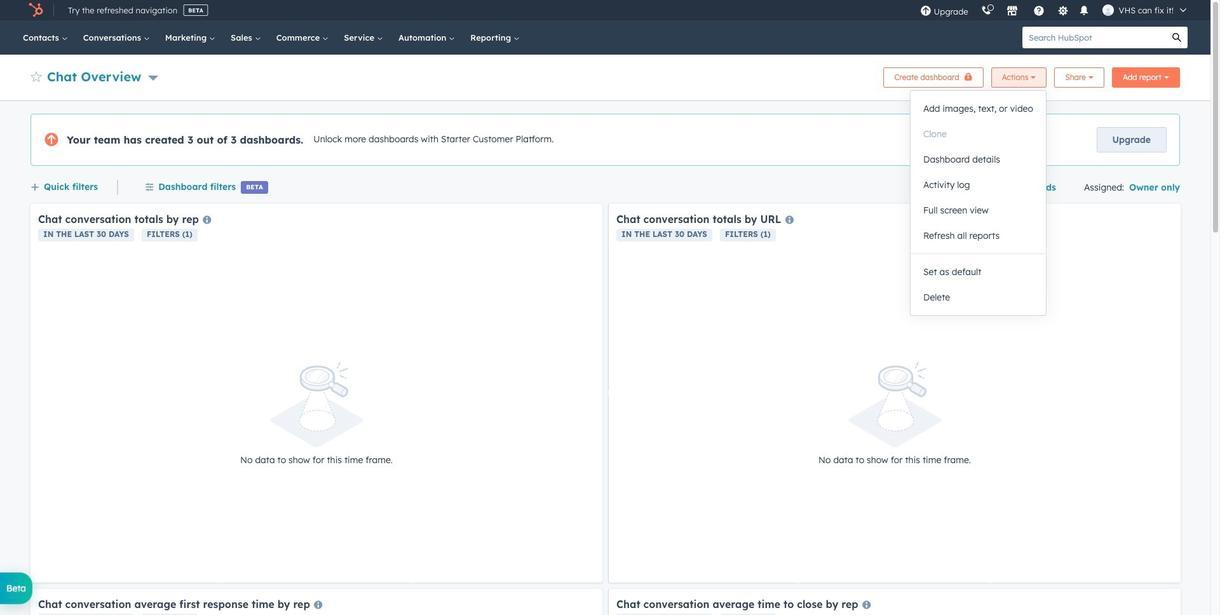 Task type: describe. For each thing, give the bounding box(es) containing it.
marketplaces image
[[1006, 6, 1018, 17]]

chat conversation totals by rep element
[[31, 204, 602, 583]]



Task type: locate. For each thing, give the bounding box(es) containing it.
chat conversation totals by url element
[[609, 204, 1181, 583]]

chat conversation average time to close by rep element
[[609, 589, 1181, 615]]

banner
[[31, 64, 1180, 88]]

menu
[[914, 0, 1195, 20]]

jer mill image
[[1102, 4, 1114, 16]]

Search HubSpot search field
[[1023, 27, 1166, 48]]

chat conversation average first response time by rep element
[[31, 589, 602, 615]]



Task type: vqa. For each thing, say whether or not it's contained in the screenshot.
the 7
no



